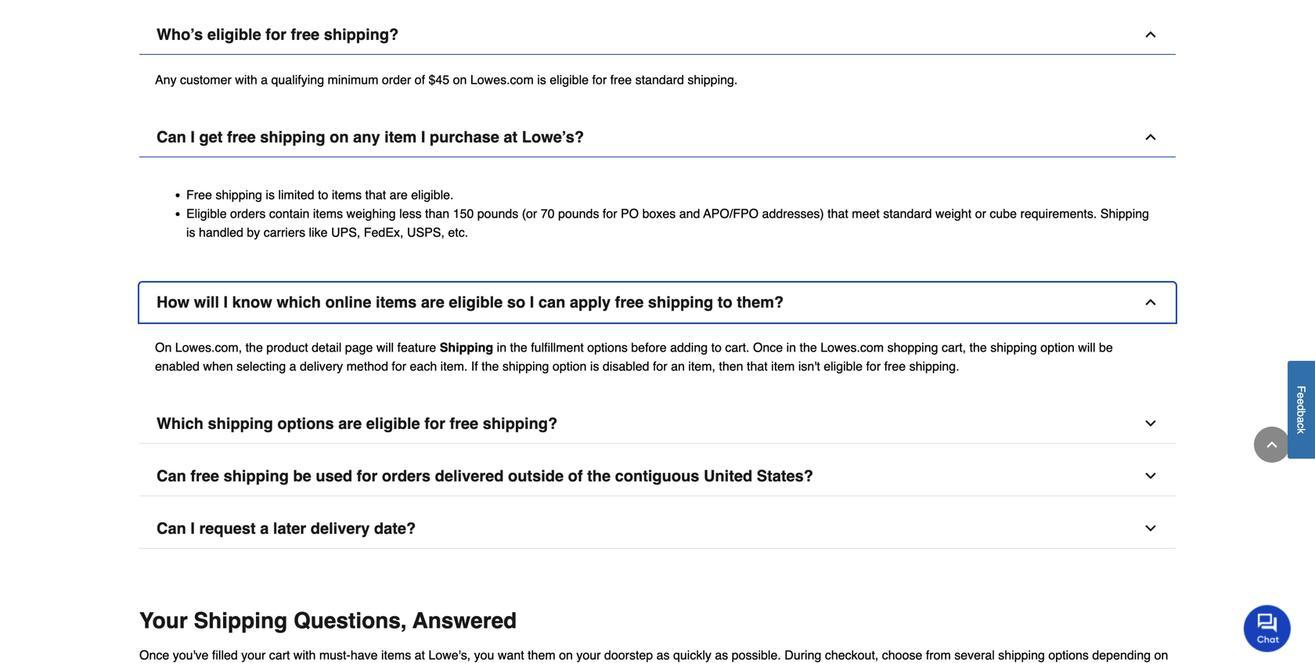 Task type: vqa. For each thing, say whether or not it's contained in the screenshot.
checkout,
yes



Task type: describe. For each thing, give the bounding box(es) containing it.
fedex,
[[364, 225, 404, 240]]

(or
[[522, 206, 537, 221]]

can free shipping be used for orders delivered outside of the contiguous united states? button
[[139, 456, 1176, 496]]

apply
[[570, 293, 611, 311]]

contain
[[269, 206, 310, 221]]

which shipping options are eligible for free shipping? button
[[139, 404, 1176, 444]]

adding
[[670, 340, 708, 355]]

who's
[[157, 25, 203, 43]]

used
[[316, 467, 352, 485]]

items inside once you've filled your cart with must-have items at lowe's, you want them on your doorstep as quickly as possible. during checkout, choose from several shipping options depending on
[[381, 648, 411, 662]]

lowe's?
[[522, 128, 584, 146]]

then
[[719, 359, 743, 373]]

like
[[309, 225, 328, 240]]

which
[[277, 293, 321, 311]]

2 as from the left
[[715, 648, 728, 662]]

cart.
[[725, 340, 750, 355]]

chat invite button image
[[1244, 604, 1292, 652]]

70
[[541, 206, 555, 221]]

eligible.
[[411, 187, 454, 202]]

method
[[347, 359, 388, 373]]

etc.
[[448, 225, 468, 240]]

a up k
[[1295, 417, 1308, 423]]

once inside the in the fulfillment options before adding to cart. once in the lowes.com shopping cart, the shipping option will be enabled when selecting a delivery method for each item. if the shipping option is disabled for an item, then that item isn't eligible for free shipping.
[[753, 340, 783, 355]]

can for can i request a later delivery date?
[[157, 519, 186, 537]]

shipping up "adding"
[[648, 293, 713, 311]]

for up qualifying
[[266, 25, 286, 43]]

eligible down method
[[366, 414, 420, 432]]

questions,
[[294, 608, 407, 633]]

will inside how will i know which online items are eligible so i can apply free shipping to them? button
[[194, 293, 219, 311]]

shipping. inside the in the fulfillment options before adding to cart. once in the lowes.com shopping cart, the shipping option will be enabled when selecting a delivery method for each item. if the shipping option is disabled for an item, then that item isn't eligible for free shipping.
[[909, 359, 960, 373]]

on right them
[[559, 648, 573, 662]]

0 vertical spatial option
[[1041, 340, 1075, 355]]

each
[[410, 359, 437, 373]]

ups,
[[331, 225, 360, 240]]

eligible
[[186, 206, 227, 221]]

free up qualifying
[[291, 25, 320, 43]]

get
[[199, 128, 223, 146]]

the up selecting
[[246, 340, 263, 355]]

weighing
[[346, 206, 396, 221]]

a inside the in the fulfillment options before adding to cart. once in the lowes.com shopping cart, the shipping option will be enabled when selecting a delivery method for each item. if the shipping option is disabled for an item, then that item isn't eligible for free shipping.
[[289, 359, 296, 373]]

must-
[[319, 648, 351, 662]]

items inside button
[[376, 293, 417, 311]]

can free shipping be used for orders delivered outside of the contiguous united states?
[[157, 467, 813, 485]]

meet
[[852, 206, 880, 221]]

options inside the in the fulfillment options before adding to cart. once in the lowes.com shopping cart, the shipping option will be enabled when selecting a delivery method for each item. if the shipping option is disabled for an item, then that item isn't eligible for free shipping.
[[587, 340, 628, 355]]

which
[[157, 414, 204, 432]]

once you've filled your cart with must-have items at lowe's, you want them on your doorstep as quickly as possible. during checkout, choose from several shipping options depending on
[[139, 648, 1168, 663]]

i right "so"
[[530, 293, 534, 311]]

selecting
[[237, 359, 286, 373]]

free down who's eligible for free shipping? button
[[610, 72, 632, 87]]

you
[[474, 648, 494, 662]]

f e e d b a c k button
[[1288, 361, 1315, 459]]

the up isn't
[[800, 340, 817, 355]]

scroll to top element
[[1254, 427, 1290, 463]]

page
[[345, 340, 373, 355]]

shipping inside the "free shipping is limited to items that are eligible. eligible orders contain items weighing less than 150 pounds (or 70 pounds for po boxes and apo/fpo addresses) that meet standard weight or cube requirements. shipping is handled by carriers like ups, fedex, usps, etc."
[[216, 187, 262, 202]]

are for eligible
[[421, 293, 445, 311]]

f e e d b a c k
[[1295, 386, 1308, 434]]

cart
[[269, 648, 290, 662]]

1 e from the top
[[1295, 393, 1308, 399]]

contiguous
[[615, 467, 699, 485]]

shipping inside the "free shipping is limited to items that are eligible. eligible orders contain items weighing less than 150 pounds (or 70 pounds for po boxes and apo/fpo addresses) that meet standard weight or cube requirements. shipping is handled by carriers like ups, fedex, usps, etc."
[[1101, 206, 1149, 221]]

1 vertical spatial that
[[828, 206, 849, 221]]

will inside the in the fulfillment options before adding to cart. once in the lowes.com shopping cart, the shipping option will be enabled when selecting a delivery method for each item. if the shipping option is disabled for an item, then that item isn't eligible for free shipping.
[[1078, 340, 1096, 355]]

the right cart,
[[970, 340, 987, 355]]

can i get free shipping on any item i purchase at lowe's?
[[157, 128, 584, 146]]

is down eligible
[[186, 225, 195, 240]]

for left an
[[653, 359, 668, 373]]

how will i know which online items are eligible so i can apply free shipping to them?
[[157, 293, 784, 311]]

on right $45
[[453, 72, 467, 87]]

any
[[353, 128, 380, 146]]

in the fulfillment options before adding to cart. once in the lowes.com shopping cart, the shipping option will be enabled when selecting a delivery method for each item. if the shipping option is disabled for an item, then that item isn't eligible for free shipping.
[[155, 340, 1113, 373]]

or
[[975, 206, 986, 221]]

be inside the in the fulfillment options before adding to cart. once in the lowes.com shopping cart, the shipping option will be enabled when selecting a delivery method for each item. if the shipping option is disabled for an item, then that item isn't eligible for free shipping.
[[1099, 340, 1113, 355]]

so
[[507, 293, 525, 311]]

shipping inside once you've filled your cart with must-have items at lowe's, you want them on your doorstep as quickly as possible. during checkout, choose from several shipping options depending on
[[998, 648, 1045, 662]]

date?
[[374, 519, 416, 537]]

outside
[[508, 467, 564, 485]]

free shipping is limited to items that are eligible. eligible orders contain items weighing less than 150 pounds (or 70 pounds for po boxes and apo/fpo addresses) that meet standard weight or cube requirements. shipping is handled by carriers like ups, fedex, usps, etc.
[[186, 187, 1149, 240]]

the left 'fulfillment'
[[510, 340, 528, 355]]

lowes.com inside the in the fulfillment options before adding to cart. once in the lowes.com shopping cart, the shipping option will be enabled when selecting a delivery method for each item. if the shipping option is disabled for an item, then that item isn't eligible for free shipping.
[[821, 340, 884, 355]]

weight
[[936, 206, 972, 221]]

delivered
[[435, 467, 504, 485]]

0 vertical spatial that
[[365, 187, 386, 202]]

eligible left "so"
[[449, 293, 503, 311]]

items up weighing
[[332, 187, 362, 202]]

to inside the "free shipping is limited to items that are eligible. eligible orders contain items weighing less than 150 pounds (or 70 pounds for po boxes and apo/fpo addresses) that meet standard weight or cube requirements. shipping is handled by carriers like ups, fedex, usps, etc."
[[318, 187, 328, 202]]

your
[[139, 608, 188, 633]]

order
[[382, 72, 411, 87]]

can i get free shipping on any item i purchase at lowe's? button
[[139, 117, 1176, 157]]

delivery inside button
[[311, 519, 370, 537]]

can
[[539, 293, 566, 311]]

any
[[155, 72, 177, 87]]

can i request a later delivery date? button
[[139, 509, 1176, 549]]

later
[[273, 519, 306, 537]]

1 horizontal spatial will
[[376, 340, 394, 355]]

free right get
[[227, 128, 256, 146]]

united
[[704, 467, 753, 485]]

0 vertical spatial shipping.
[[688, 72, 738, 87]]

usps,
[[407, 225, 445, 240]]

item inside the in the fulfillment options before adding to cart. once in the lowes.com shopping cart, the shipping option will be enabled when selecting a delivery method for each item. if the shipping option is disabled for an item, then that item isn't eligible for free shipping.
[[771, 359, 795, 373]]

them?
[[737, 293, 784, 311]]

eligible inside the in the fulfillment options before adding to cart. once in the lowes.com shopping cart, the shipping option will be enabled when selecting a delivery method for each item. if the shipping option is disabled for an item, then that item isn't eligible for free shipping.
[[824, 359, 863, 373]]

you've
[[173, 648, 209, 662]]

chevron up image
[[1264, 437, 1280, 453]]

want
[[498, 648, 524, 662]]

handled
[[199, 225, 243, 240]]

i left get
[[191, 128, 195, 146]]

free up delivered
[[450, 414, 478, 432]]

chevron up image inside who's eligible for free shipping? button
[[1143, 27, 1159, 42]]

online
[[325, 293, 371, 311]]

0 horizontal spatial shipping
[[194, 608, 288, 633]]

b
[[1295, 411, 1308, 417]]

addresses)
[[762, 206, 824, 221]]

states?
[[757, 467, 813, 485]]

several
[[955, 648, 995, 662]]

0 vertical spatial lowes.com
[[470, 72, 534, 87]]

with inside once you've filled your cart with must-have items at lowe's, you want them on your doorstep as quickly as possible. during checkout, choose from several shipping options depending on
[[294, 648, 316, 662]]

1 horizontal spatial shipping
[[440, 340, 493, 355]]

1 horizontal spatial shipping?
[[483, 414, 558, 432]]

d
[[1295, 405, 1308, 411]]

item,
[[688, 359, 716, 373]]

shipping down qualifying
[[260, 128, 325, 146]]

which shipping options are eligible for free shipping?
[[157, 414, 558, 432]]

quickly
[[673, 648, 712, 662]]

cart,
[[942, 340, 966, 355]]

i left request
[[191, 519, 195, 537]]

customer
[[180, 72, 232, 87]]

can for can free shipping be used for orders delivered outside of the contiguous united states?
[[157, 467, 186, 485]]

feature
[[397, 340, 436, 355]]

chevron down image for delivered
[[1143, 468, 1159, 484]]

i left know
[[224, 293, 228, 311]]

1 your from the left
[[241, 648, 266, 662]]



Task type: locate. For each thing, give the bounding box(es) containing it.
3 chevron down image from the top
[[1143, 521, 1159, 536]]

minimum
[[328, 72, 378, 87]]

enabled
[[155, 359, 200, 373]]

1 horizontal spatial that
[[747, 359, 768, 373]]

1 vertical spatial option
[[553, 359, 587, 373]]

2 horizontal spatial shipping
[[1101, 206, 1149, 221]]

request
[[199, 519, 256, 537]]

is inside the in the fulfillment options before adding to cart. once in the lowes.com shopping cart, the shipping option will be enabled when selecting a delivery method for each item. if the shipping option is disabled for an item, then that item isn't eligible for free shipping.
[[590, 359, 599, 373]]

a down product on the bottom left of page
[[289, 359, 296, 373]]

for inside button
[[357, 467, 378, 485]]

1 vertical spatial of
[[568, 467, 583, 485]]

0 horizontal spatial in
[[497, 340, 507, 355]]

the right if
[[482, 359, 499, 373]]

chevron up image inside how will i know which online items are eligible so i can apply free shipping to them? button
[[1143, 294, 1159, 310]]

1 horizontal spatial orders
[[382, 467, 431, 485]]

1 horizontal spatial pounds
[[558, 206, 599, 221]]

0 vertical spatial shipping?
[[324, 25, 399, 43]]

0 vertical spatial chevron up image
[[1143, 27, 1159, 42]]

pounds
[[477, 206, 518, 221], [558, 206, 599, 221]]

shipping? up minimum
[[324, 25, 399, 43]]

150
[[453, 206, 474, 221]]

1 chevron up image from the top
[[1143, 27, 1159, 42]]

0 horizontal spatial that
[[365, 187, 386, 202]]

for down who's eligible for free shipping? button
[[592, 72, 607, 87]]

on right the depending
[[1154, 648, 1168, 662]]

2 vertical spatial chevron up image
[[1143, 294, 1159, 310]]

are up used
[[338, 414, 362, 432]]

0 horizontal spatial lowes.com
[[470, 72, 534, 87]]

0 horizontal spatial of
[[415, 72, 425, 87]]

are for eligible.
[[390, 187, 408, 202]]

your left "doorstep"
[[577, 648, 601, 662]]

to inside the in the fulfillment options before adding to cart. once in the lowes.com shopping cart, the shipping option will be enabled when selecting a delivery method for each item. if the shipping option is disabled for an item, then that item isn't eligible for free shipping.
[[711, 340, 722, 355]]

chevron up image
[[1143, 27, 1159, 42], [1143, 129, 1159, 145], [1143, 294, 1159, 310]]

2 horizontal spatial are
[[421, 293, 445, 311]]

doorstep
[[604, 648, 653, 662]]

in
[[497, 340, 507, 355], [787, 340, 796, 355]]

orders inside button
[[382, 467, 431, 485]]

in right cart.
[[787, 340, 796, 355]]

0 vertical spatial item
[[385, 128, 417, 146]]

to right the limited
[[318, 187, 328, 202]]

chevron up image for lowe's?
[[1143, 129, 1159, 145]]

0 horizontal spatial at
[[415, 648, 425, 662]]

orders up date?
[[382, 467, 431, 485]]

for
[[266, 25, 286, 43], [592, 72, 607, 87], [603, 206, 617, 221], [392, 359, 406, 373], [653, 359, 668, 373], [866, 359, 881, 373], [425, 414, 445, 432], [357, 467, 378, 485]]

can i request a later delivery date?
[[157, 519, 416, 537]]

shopping
[[887, 340, 938, 355]]

at left lowe's?
[[504, 128, 518, 146]]

items
[[332, 187, 362, 202], [313, 206, 343, 221], [376, 293, 417, 311], [381, 648, 411, 662]]

on lowes.com, the product detail page will feature shipping
[[155, 340, 493, 355]]

your left cart
[[241, 648, 266, 662]]

2 vertical spatial to
[[711, 340, 722, 355]]

the left the contiguous in the bottom of the page
[[587, 467, 611, 485]]

1 vertical spatial once
[[139, 648, 169, 662]]

requirements.
[[1021, 206, 1097, 221]]

can left get
[[157, 128, 186, 146]]

be inside button
[[293, 467, 311, 485]]

delivery inside the in the fulfillment options before adding to cart. once in the lowes.com shopping cart, the shipping option will be enabled when selecting a delivery method for each item. if the shipping option is disabled for an item, then that item isn't eligible for free shipping.
[[300, 359, 343, 373]]

can down which
[[157, 467, 186, 485]]

a left qualifying
[[261, 72, 268, 87]]

1 vertical spatial to
[[718, 293, 733, 311]]

e
[[1295, 393, 1308, 399], [1295, 399, 1308, 405]]

that inside the in the fulfillment options before adding to cart. once in the lowes.com shopping cart, the shipping option will be enabled when selecting a delivery method for each item. if the shipping option is disabled for an item, then that item isn't eligible for free shipping.
[[747, 359, 768, 373]]

once right cart.
[[753, 340, 783, 355]]

lowes.com left shopping
[[821, 340, 884, 355]]

1 vertical spatial shipping?
[[483, 414, 558, 432]]

lowes.com,
[[175, 340, 242, 355]]

1 vertical spatial chevron up image
[[1143, 129, 1159, 145]]

0 horizontal spatial item
[[385, 128, 417, 146]]

1 vertical spatial lowes.com
[[821, 340, 884, 355]]

chevron up image for can
[[1143, 294, 1159, 310]]

0 horizontal spatial are
[[338, 414, 362, 432]]

the
[[246, 340, 263, 355], [510, 340, 528, 355], [800, 340, 817, 355], [970, 340, 987, 355], [482, 359, 499, 373], [587, 467, 611, 485]]

lowes.com right $45
[[470, 72, 534, 87]]

shipping right which
[[208, 414, 273, 432]]

1 pounds from the left
[[477, 206, 518, 221]]

1 horizontal spatial at
[[504, 128, 518, 146]]

options inside button
[[277, 414, 334, 432]]

can inside button
[[157, 467, 186, 485]]

1 vertical spatial chevron down image
[[1143, 468, 1159, 484]]

on
[[155, 340, 172, 355]]

3 can from the top
[[157, 519, 186, 537]]

3 chevron up image from the top
[[1143, 294, 1159, 310]]

shipping right "several"
[[998, 648, 1045, 662]]

items right online
[[376, 293, 417, 311]]

choose
[[882, 648, 923, 662]]

1 vertical spatial shipping
[[440, 340, 493, 355]]

0 vertical spatial at
[[504, 128, 518, 146]]

1 vertical spatial standard
[[883, 206, 932, 221]]

possible.
[[732, 648, 781, 662]]

shipping. down cart,
[[909, 359, 960, 373]]

shipping right cart,
[[991, 340, 1037, 355]]

1 vertical spatial be
[[293, 467, 311, 485]]

with right cart
[[294, 648, 316, 662]]

is left the limited
[[266, 187, 275, 202]]

checkout,
[[825, 648, 879, 662]]

qualifying
[[271, 72, 324, 87]]

2 horizontal spatial options
[[1049, 648, 1089, 662]]

during
[[785, 648, 822, 662]]

0 vertical spatial be
[[1099, 340, 1113, 355]]

shipping up if
[[440, 340, 493, 355]]

chevron up image inside "can i get free shipping on any item i purchase at lowe's?" button
[[1143, 129, 1159, 145]]

free up request
[[191, 467, 219, 485]]

1 horizontal spatial are
[[390, 187, 408, 202]]

of inside button
[[568, 467, 583, 485]]

your
[[241, 648, 266, 662], [577, 648, 601, 662]]

on left any
[[330, 128, 349, 146]]

0 horizontal spatial your
[[241, 648, 266, 662]]

carriers
[[264, 225, 305, 240]]

0 horizontal spatial standard
[[635, 72, 684, 87]]

are up feature
[[421, 293, 445, 311]]

shipping? up outside
[[483, 414, 558, 432]]

shipping inside button
[[224, 467, 289, 485]]

1 horizontal spatial of
[[568, 467, 583, 485]]

for left each
[[392, 359, 406, 373]]

purchase
[[430, 128, 499, 146]]

free right apply
[[615, 293, 644, 311]]

at inside once you've filled your cart with must-have items at lowe's, you want them on your doorstep as quickly as possible. during checkout, choose from several shipping options depending on
[[415, 648, 425, 662]]

2 chevron down image from the top
[[1143, 468, 1159, 484]]

disabled
[[603, 359, 649, 373]]

1 as from the left
[[657, 648, 670, 662]]

by
[[247, 225, 260, 240]]

e up 'd'
[[1295, 393, 1308, 399]]

0 horizontal spatial options
[[277, 414, 334, 432]]

2 e from the top
[[1295, 399, 1308, 405]]

1 horizontal spatial once
[[753, 340, 783, 355]]

chevron down image for shipping?
[[1143, 416, 1159, 431]]

options
[[587, 340, 628, 355], [277, 414, 334, 432], [1049, 648, 1089, 662]]

1 vertical spatial item
[[771, 359, 795, 373]]

pounds left (or
[[477, 206, 518, 221]]

orders inside the "free shipping is limited to items that are eligible. eligible orders contain items weighing less than 150 pounds (or 70 pounds for po boxes and apo/fpo addresses) that meet standard weight or cube requirements. shipping is handled by carriers like ups, fedex, usps, etc."
[[230, 206, 266, 221]]

1 in from the left
[[497, 340, 507, 355]]

delivery right later
[[311, 519, 370, 537]]

1 vertical spatial shipping.
[[909, 359, 960, 373]]

chevron down image inside can free shipping be used for orders delivered outside of the contiguous united states? button
[[1143, 468, 1159, 484]]

shipping down 'fulfillment'
[[502, 359, 549, 373]]

from
[[926, 648, 951, 662]]

options up "disabled"
[[587, 340, 628, 355]]

chevron down image inside 'can i request a later delivery date?' button
[[1143, 521, 1159, 536]]

0 horizontal spatial shipping.
[[688, 72, 738, 87]]

2 horizontal spatial will
[[1078, 340, 1096, 355]]

0 horizontal spatial shipping?
[[324, 25, 399, 43]]

how
[[157, 293, 190, 311]]

shipping
[[1101, 206, 1149, 221], [440, 340, 493, 355], [194, 608, 288, 633]]

to left them?
[[718, 293, 733, 311]]

for right isn't
[[866, 359, 881, 373]]

1 vertical spatial at
[[415, 648, 425, 662]]

1 vertical spatial are
[[421, 293, 445, 311]]

1 vertical spatial options
[[277, 414, 334, 432]]

can left request
[[157, 519, 186, 537]]

shipping up eligible
[[216, 187, 262, 202]]

2 horizontal spatial that
[[828, 206, 849, 221]]

0 vertical spatial options
[[587, 340, 628, 355]]

0 vertical spatial standard
[[635, 72, 684, 87]]

0 vertical spatial chevron down image
[[1143, 416, 1159, 431]]

1 horizontal spatial in
[[787, 340, 796, 355]]

1 can from the top
[[157, 128, 186, 146]]

the inside button
[[587, 467, 611, 485]]

eligible up customer
[[207, 25, 261, 43]]

f
[[1295, 386, 1308, 393]]

1 horizontal spatial your
[[577, 648, 601, 662]]

1 vertical spatial with
[[294, 648, 316, 662]]

0 horizontal spatial option
[[553, 359, 587, 373]]

2 vertical spatial options
[[1049, 648, 1089, 662]]

0 vertical spatial orders
[[230, 206, 266, 221]]

item.
[[441, 359, 468, 373]]

options left the depending
[[1049, 648, 1089, 662]]

chevron down image inside which shipping options are eligible for free shipping? button
[[1143, 416, 1159, 431]]

once down the your
[[139, 648, 169, 662]]

standard
[[635, 72, 684, 87], [883, 206, 932, 221]]

1 horizontal spatial shipping.
[[909, 359, 960, 373]]

chevron down image
[[1143, 416, 1159, 431], [1143, 468, 1159, 484], [1143, 521, 1159, 536]]

once inside once you've filled your cart with must-have items at lowe's, you want them on your doorstep as quickly as possible. during checkout, choose from several shipping options depending on
[[139, 648, 169, 662]]

2 pounds from the left
[[558, 206, 599, 221]]

shipping. down who's eligible for free shipping? button
[[688, 72, 738, 87]]

detail
[[312, 340, 342, 355]]

items right have at the left of page
[[381, 648, 411, 662]]

depending
[[1092, 648, 1151, 662]]

2 vertical spatial chevron down image
[[1143, 521, 1159, 536]]

for right used
[[357, 467, 378, 485]]

0 horizontal spatial pounds
[[477, 206, 518, 221]]

1 horizontal spatial options
[[587, 340, 628, 355]]

1 horizontal spatial as
[[715, 648, 728, 662]]

fulfillment
[[531, 340, 584, 355]]

standard inside the "free shipping is limited to items that are eligible. eligible orders contain items weighing less than 150 pounds (or 70 pounds for po boxes and apo/fpo addresses) that meet standard weight or cube requirements. shipping is handled by carriers like ups, fedex, usps, etc."
[[883, 206, 932, 221]]

1 chevron down image from the top
[[1143, 416, 1159, 431]]

shipping
[[260, 128, 325, 146], [216, 187, 262, 202], [648, 293, 713, 311], [991, 340, 1037, 355], [502, 359, 549, 373], [208, 414, 273, 432], [224, 467, 289, 485], [998, 648, 1045, 662]]

pounds right 70
[[558, 206, 599, 221]]

1 horizontal spatial standard
[[883, 206, 932, 221]]

1 vertical spatial can
[[157, 467, 186, 485]]

that up weighing
[[365, 187, 386, 202]]

1 vertical spatial delivery
[[311, 519, 370, 537]]

is left "disabled"
[[590, 359, 599, 373]]

cube
[[990, 206, 1017, 221]]

2 can from the top
[[157, 467, 186, 485]]

answered
[[413, 608, 517, 633]]

boxes
[[642, 206, 676, 221]]

lowe's,
[[429, 648, 471, 662]]

options inside once you've filled your cart with must-have items at lowe's, you want them on your doorstep as quickly as possible. during checkout, choose from several shipping options depending on
[[1049, 648, 1089, 662]]

eligible right isn't
[[824, 359, 863, 373]]

orders up by
[[230, 206, 266, 221]]

2 your from the left
[[577, 648, 601, 662]]

item left isn't
[[771, 359, 795, 373]]

0 vertical spatial delivery
[[300, 359, 343, 373]]

0 horizontal spatial with
[[235, 72, 257, 87]]

i left purchase
[[421, 128, 425, 146]]

1 horizontal spatial with
[[294, 648, 316, 662]]

1 horizontal spatial option
[[1041, 340, 1075, 355]]

them
[[528, 648, 556, 662]]

0 vertical spatial to
[[318, 187, 328, 202]]

po
[[621, 206, 639, 221]]

an
[[671, 359, 685, 373]]

item inside button
[[385, 128, 417, 146]]

free
[[186, 187, 212, 202]]

2 vertical spatial that
[[747, 359, 768, 373]]

as left quickly
[[657, 648, 670, 662]]

2 vertical spatial are
[[338, 414, 362, 432]]

free inside the in the fulfillment options before adding to cart. once in the lowes.com shopping cart, the shipping option will be enabled when selecting a delivery method for each item. if the shipping option is disabled for an item, then that item isn't eligible for free shipping.
[[884, 359, 906, 373]]

0 horizontal spatial orders
[[230, 206, 266, 221]]

0 horizontal spatial once
[[139, 648, 169, 662]]

in down how will i know which online items are eligible so i can apply free shipping to them?
[[497, 340, 507, 355]]

shipping.
[[688, 72, 738, 87], [909, 359, 960, 373]]

free down shopping
[[884, 359, 906, 373]]

a left later
[[260, 519, 269, 537]]

for inside the "free shipping is limited to items that are eligible. eligible orders contain items weighing less than 150 pounds (or 70 pounds for po boxes and apo/fpo addresses) that meet standard weight or cube requirements. shipping is handled by carriers like ups, fedex, usps, etc."
[[603, 206, 617, 221]]

0 vertical spatial shipping
[[1101, 206, 1149, 221]]

of right outside
[[568, 467, 583, 485]]

less
[[399, 206, 422, 221]]

0 vertical spatial once
[[753, 340, 783, 355]]

eligible up lowe's?
[[550, 72, 589, 87]]

1 horizontal spatial item
[[771, 359, 795, 373]]

e up 'b'
[[1295, 399, 1308, 405]]

2 in from the left
[[787, 340, 796, 355]]

of left $45
[[415, 72, 425, 87]]

delivery down on lowes.com, the product detail page will feature shipping
[[300, 359, 343, 373]]

0 vertical spatial with
[[235, 72, 257, 87]]

know
[[232, 293, 272, 311]]

for left po
[[603, 206, 617, 221]]

2 vertical spatial shipping
[[194, 608, 288, 633]]

who's eligible for free shipping? button
[[139, 15, 1176, 55]]

product
[[266, 340, 308, 355]]

0 vertical spatial of
[[415, 72, 425, 87]]

2 vertical spatial can
[[157, 519, 186, 537]]

when
[[203, 359, 233, 373]]

and
[[679, 206, 700, 221]]

to inside button
[[718, 293, 733, 311]]

orders
[[230, 206, 266, 221], [382, 467, 431, 485]]

at inside button
[[504, 128, 518, 146]]

are inside the "free shipping is limited to items that are eligible. eligible orders contain items weighing less than 150 pounds (or 70 pounds for po boxes and apo/fpo addresses) that meet standard weight or cube requirements. shipping is handled by carriers like ups, fedex, usps, etc."
[[390, 187, 408, 202]]

to left cart.
[[711, 340, 722, 355]]

shipping right requirements.
[[1101, 206, 1149, 221]]

for down each
[[425, 414, 445, 432]]

can for can i get free shipping on any item i purchase at lowe's?
[[157, 128, 186, 146]]

item right any
[[385, 128, 417, 146]]

is up lowe's?
[[537, 72, 546, 87]]

on inside button
[[330, 128, 349, 146]]

shipping up request
[[224, 467, 289, 485]]

free inside button
[[191, 467, 219, 485]]

items up "like" at top left
[[313, 206, 343, 221]]

1 horizontal spatial lowes.com
[[821, 340, 884, 355]]

is
[[537, 72, 546, 87], [266, 187, 275, 202], [186, 225, 195, 240], [590, 359, 599, 373]]

1 horizontal spatial be
[[1099, 340, 1113, 355]]

standard down who's eligible for free shipping? button
[[635, 72, 684, 87]]

as right quickly
[[715, 648, 728, 662]]

at
[[504, 128, 518, 146], [415, 648, 425, 662]]

2 chevron up image from the top
[[1143, 129, 1159, 145]]

that left meet
[[828, 206, 849, 221]]

0 horizontal spatial be
[[293, 467, 311, 485]]

0 horizontal spatial as
[[657, 648, 670, 662]]

than
[[425, 206, 450, 221]]

shipping up filled
[[194, 608, 288, 633]]

0 horizontal spatial will
[[194, 293, 219, 311]]

0 vertical spatial can
[[157, 128, 186, 146]]

if
[[471, 359, 478, 373]]

at left lowe's,
[[415, 648, 425, 662]]

apo/fpo
[[703, 206, 759, 221]]

filled
[[212, 648, 238, 662]]

1 vertical spatial orders
[[382, 467, 431, 485]]

item
[[385, 128, 417, 146], [771, 359, 795, 373]]

how will i know which online items are eligible so i can apply free shipping to them? button
[[139, 283, 1176, 322]]

are up less
[[390, 187, 408, 202]]

standard right meet
[[883, 206, 932, 221]]

0 vertical spatial are
[[390, 187, 408, 202]]

eligible
[[207, 25, 261, 43], [550, 72, 589, 87], [449, 293, 503, 311], [824, 359, 863, 373], [366, 414, 420, 432]]



